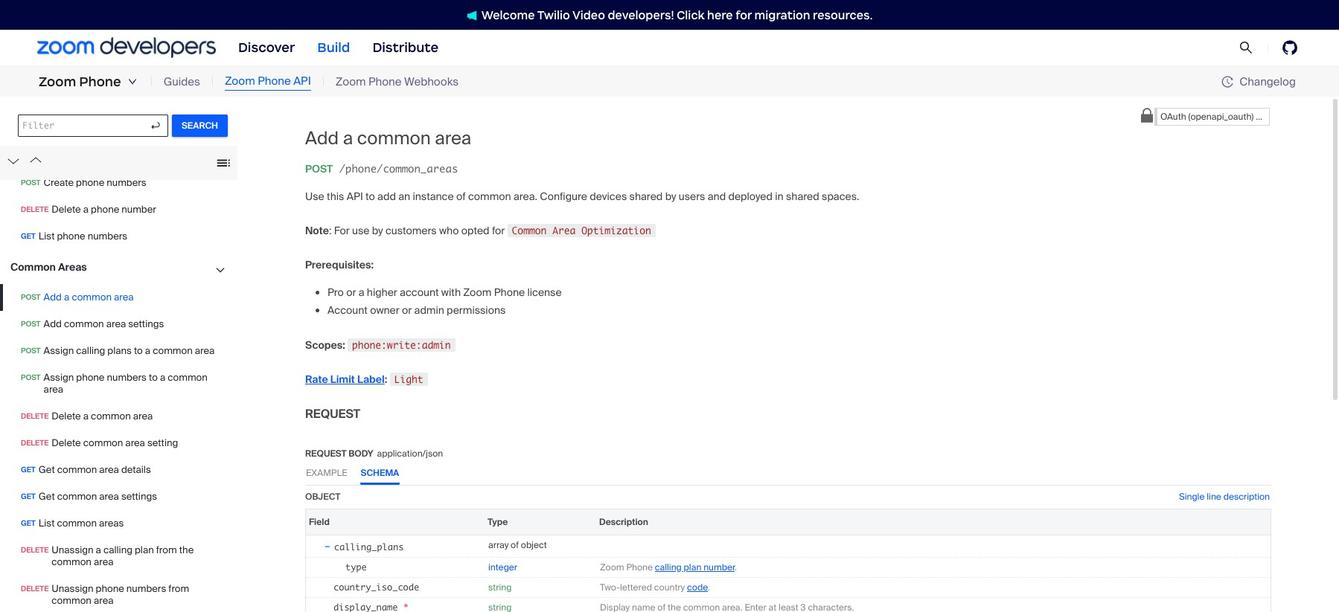 Task type: locate. For each thing, give the bounding box(es) containing it.
-
[[324, 539, 331, 554]]

0 horizontal spatial zoom
[[39, 74, 76, 90]]

click
[[677, 8, 705, 22]]

1 phone from the left
[[79, 74, 121, 90]]

phone left api
[[258, 74, 291, 89]]

application/json
[[377, 448, 443, 460]]

phone left webhooks
[[369, 74, 402, 89]]

here
[[708, 8, 733, 22]]

string
[[489, 582, 512, 594]]

request
[[305, 406, 361, 422], [305, 448, 347, 460]]

github image
[[1283, 40, 1298, 55]]

1 horizontal spatial object
[[521, 540, 547, 552]]

phone
[[79, 74, 121, 90], [258, 74, 291, 89], [369, 74, 402, 89]]

array of object
[[489, 540, 547, 552]]

3 phone from the left
[[369, 74, 402, 89]]

object right of
[[521, 540, 547, 552]]

1 zoom from the left
[[39, 74, 76, 90]]

request left body
[[305, 448, 347, 460]]

1 horizontal spatial phone
[[258, 74, 291, 89]]

object
[[305, 491, 341, 503], [521, 540, 547, 552]]

welcome twilio video developers! click here for migration resources.
[[482, 8, 873, 22]]

of
[[511, 540, 519, 552]]

country_iso_code
[[334, 582, 419, 593]]

3 zoom from the left
[[336, 74, 366, 89]]

calling_plans
[[334, 542, 404, 553]]

changelog link
[[1222, 74, 1297, 89]]

2 horizontal spatial phone
[[369, 74, 402, 89]]

zoom for zoom phone webhooks
[[336, 74, 366, 89]]

array
[[489, 540, 509, 552]]

1 vertical spatial object
[[521, 540, 547, 552]]

0 vertical spatial object
[[305, 491, 341, 503]]

- calling_plans
[[324, 539, 404, 554]]

2 phone from the left
[[258, 74, 291, 89]]

notification image
[[467, 10, 482, 21], [467, 10, 477, 21]]

zoom
[[39, 74, 76, 90], [225, 74, 255, 89], [336, 74, 366, 89]]

request up body
[[305, 406, 361, 422]]

2 request from the top
[[305, 448, 347, 460]]

developers!
[[608, 8, 674, 22]]

integer
[[489, 562, 518, 574]]

down image
[[128, 77, 137, 86]]

description
[[1224, 491, 1270, 503]]

0 horizontal spatial object
[[305, 491, 341, 503]]

object up field
[[305, 491, 341, 503]]

1 request from the top
[[305, 406, 361, 422]]

video
[[573, 8, 605, 22]]

github image
[[1283, 40, 1298, 55]]

webhooks
[[404, 74, 459, 89]]

1 vertical spatial request
[[305, 448, 347, 460]]

phone left down icon at the left top of page
[[79, 74, 121, 90]]

zoom developer logo image
[[37, 38, 216, 58]]

guides
[[164, 74, 200, 89]]

changelog
[[1240, 74, 1297, 89]]

zoom phone webhooks
[[336, 74, 459, 89]]

1 horizontal spatial zoom
[[225, 74, 255, 89]]

0 horizontal spatial phone
[[79, 74, 121, 90]]

welcome twilio video developers! click here for migration resources. link
[[452, 7, 888, 23]]

search image
[[1240, 41, 1253, 54], [1240, 41, 1253, 54]]

zoom for zoom phone api
[[225, 74, 255, 89]]

2 zoom from the left
[[225, 74, 255, 89]]

type
[[346, 562, 367, 573]]

zoom for zoom phone
[[39, 74, 76, 90]]

2 horizontal spatial zoom
[[336, 74, 366, 89]]

0 vertical spatial request
[[305, 406, 361, 422]]

single
[[1180, 491, 1205, 503]]



Task type: vqa. For each thing, say whether or not it's contained in the screenshot.
bottommost *
no



Task type: describe. For each thing, give the bounding box(es) containing it.
phone for zoom phone webhooks
[[369, 74, 402, 89]]

twilio
[[537, 8, 570, 22]]

body
[[349, 448, 373, 460]]

field
[[309, 517, 330, 529]]

line
[[1207, 491, 1222, 503]]

type
[[488, 517, 508, 529]]

phone for zoom phone api
[[258, 74, 291, 89]]

request body application/json
[[305, 448, 443, 460]]

request for request body application/json
[[305, 448, 347, 460]]

migration
[[755, 8, 811, 22]]

single line description
[[1180, 491, 1270, 503]]

resources.
[[813, 8, 873, 22]]

guides link
[[164, 74, 200, 90]]

history image
[[1222, 76, 1234, 88]]

zoom phone webhooks link
[[336, 74, 459, 90]]

zoom phone api link
[[225, 73, 311, 91]]

phone for zoom phone
[[79, 74, 121, 90]]

welcome
[[482, 8, 535, 22]]

history image
[[1222, 76, 1240, 88]]

zoom phone api
[[225, 74, 311, 89]]

api
[[294, 74, 311, 89]]

zoom phone
[[39, 74, 121, 90]]

request for request
[[305, 406, 361, 422]]

for
[[736, 8, 752, 22]]



